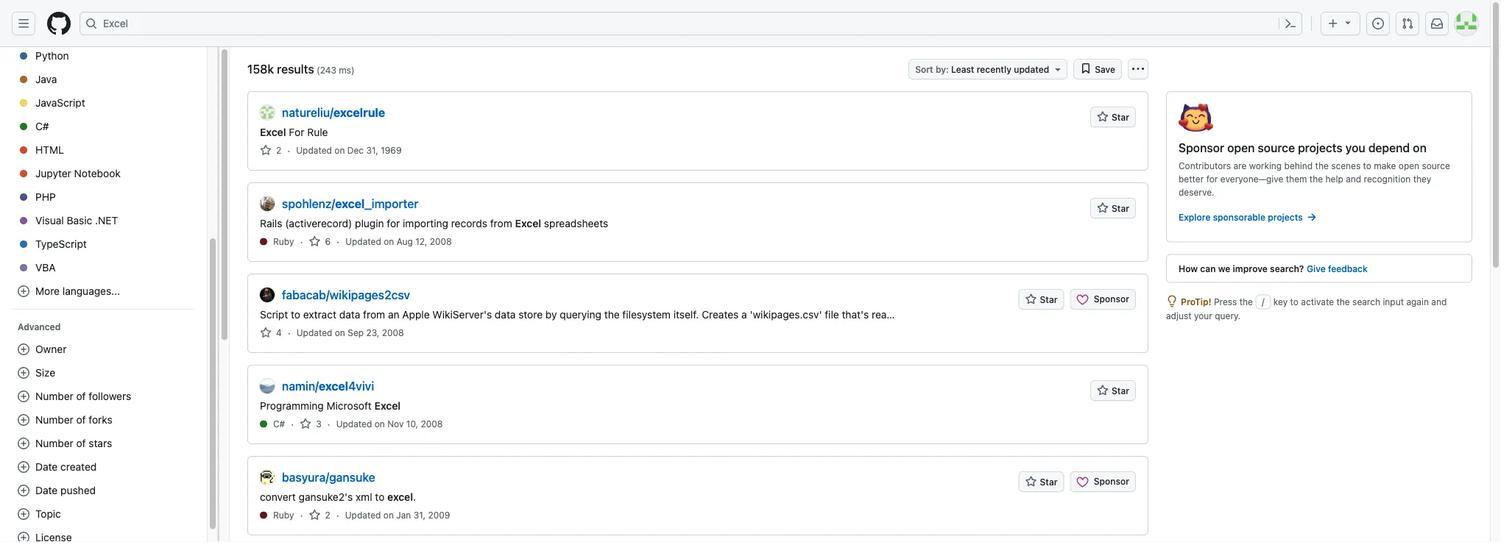 Task type: vqa. For each thing, say whether or not it's contained in the screenshot.
Date
yes



Task type: describe. For each thing, give the bounding box(es) containing it.
jupyter notebook
[[35, 168, 121, 180]]

on inside sponsor open source projects you depend on contributors are working behind the scenes to make open source better for everyone—give them the help and recognition they deserve.
[[1414, 141, 1427, 155]]

updated for spohlenz/
[[346, 237, 381, 247]]

you
[[1346, 141, 1366, 155]]

save
[[1095, 64, 1116, 74]]

number for number of followers
[[35, 391, 73, 403]]

updated
[[1014, 64, 1050, 74]]

plus circle image for more languages...
[[18, 286, 29, 298]]

owner
[[35, 344, 67, 356]]

them
[[1287, 174, 1308, 185]]

issue opened image
[[1373, 18, 1385, 29]]

by:
[[936, 64, 949, 74]]

git pull request image
[[1402, 18, 1414, 29]]

ms
[[339, 65, 351, 75]]

open column options image
[[1133, 63, 1145, 75]]

make
[[1375, 161, 1397, 171]]

vba link
[[12, 256, 195, 280]]

key to activate the search input again and adjust your query.
[[1167, 297, 1448, 322]]

package icon image
[[1179, 104, 1214, 132]]

star button for 4vivi
[[1091, 381, 1137, 401]]

sc 9kayk9 0 image for natureliu/
[[260, 145, 272, 157]]

a
[[742, 309, 747, 321]]

sep
[[348, 328, 364, 338]]

java link
[[12, 68, 195, 91]]

wikiserver's
[[433, 309, 492, 321]]

help
[[1326, 174, 1344, 185]]

spreadsheets
[[544, 217, 609, 229]]

0 horizontal spatial source
[[1258, 141, 1296, 155]]

plus circle image for date created
[[18, 462, 29, 474]]

1 vertical spatial from
[[363, 309, 385, 321]]

/
[[1262, 297, 1265, 308]]

recognition
[[1364, 174, 1411, 185]]

1 horizontal spatial source
[[1423, 161, 1451, 171]]

· updated on dec 31, 1969
[[287, 144, 402, 157]]

number of forks
[[35, 414, 112, 426]]

fabacab/wikipages2csv link
[[282, 287, 410, 304]]

plus circle image for number of followers
[[18, 391, 29, 403]]

plus image
[[1328, 18, 1340, 29]]

243
[[320, 65, 337, 75]]

· updated on aug 12, 2008
[[337, 236, 452, 248]]

excel up · updated on nov 10, 2008
[[375, 400, 401, 412]]

2 for leftmost 2 link
[[276, 145, 282, 156]]

namin/
[[282, 380, 319, 394]]

the up help
[[1316, 161, 1329, 171]]

sponsor inside sponsor open source projects you depend on contributors are working behind the scenes to make open source better for everyone—give them the help and recognition they deserve.
[[1179, 141, 1225, 155]]

script
[[260, 309, 288, 321]]

nov
[[388, 419, 404, 430]]

excel inside button
[[103, 17, 128, 29]]

fabacab/wikipages2csv
[[282, 288, 410, 302]]

rails (activerecord) plugin for importing records from excel spreadsheets
[[260, 217, 609, 229]]

microsoft
[[327, 400, 372, 412]]

excel for namin/
[[319, 380, 349, 394]]

more languages...
[[35, 285, 120, 298]]

followers
[[89, 391, 131, 403]]

working
[[1250, 161, 1282, 171]]

of for forks
[[76, 414, 86, 426]]

sc 9kayk9 0 image for 3
[[300, 419, 312, 431]]

8 plus circle image from the top
[[18, 533, 29, 543]]

· updated on sep 23, 2008
[[288, 327, 404, 339]]

explore sponsorable projects link
[[1179, 211, 1461, 230]]

sponsor for basyura/gansuke
[[1094, 477, 1130, 488]]

command palette image
[[1285, 18, 1297, 29]]

plus circle image for date pushed
[[18, 485, 29, 497]]

press the
[[1215, 297, 1254, 308]]

excel button
[[80, 12, 1303, 35]]

1 data from the left
[[339, 309, 360, 321]]

sc 9kayk9 0 image inside save button
[[1081, 63, 1092, 74]]

by
[[546, 309, 557, 321]]

gansuke2's
[[299, 491, 353, 503]]

(
[[317, 65, 320, 75]]

star for natureliu/ excelrule
[[1112, 112, 1130, 122]]

ruby language element for basyura/gansuke
[[273, 509, 294, 523]]

sponsor link for basyura/gansuke
[[1071, 472, 1137, 493]]

python
[[35, 50, 69, 62]]

recently
[[977, 64, 1012, 74]]

date created
[[35, 461, 97, 474]]

0 horizontal spatial 2 link
[[260, 144, 282, 157]]

and inside sponsor open source projects you depend on contributors are working behind the scenes to make open source better for everyone—give them the help and recognition they deserve.
[[1347, 174, 1362, 185]]

updated inside · updated on dec 31, 1969
[[296, 145, 332, 156]]

· right 4
[[288, 327, 291, 339]]

advanced
[[18, 322, 61, 332]]

· down gansuke2's
[[300, 510, 303, 522]]

jan
[[396, 511, 411, 521]]

31, for · updated on jan 31, 2009
[[414, 511, 426, 521]]

updated inside '· updated on sep 23, 2008'
[[297, 328, 332, 338]]

we
[[1219, 264, 1231, 274]]

basyura/gansuke link
[[282, 469, 375, 487]]

plus circle image for owner
[[18, 344, 29, 356]]

aug
[[397, 237, 413, 247]]

adjust
[[1167, 311, 1192, 322]]

sponsor open source projects you depend on contributors are working behind the scenes to make open source better for everyone—give them the help and recognition they deserve.
[[1179, 141, 1451, 198]]

· right 6
[[337, 236, 340, 248]]

visual basic .net link
[[12, 209, 195, 233]]

that's
[[842, 309, 869, 321]]

search
[[1353, 297, 1381, 308]]

plus circle image for number of forks
[[18, 415, 29, 426]]

2 vertical spatial excel
[[388, 491, 413, 503]]

behind
[[1285, 161, 1313, 171]]

projects inside sponsor open source projects you depend on contributors are working behind the scenes to make open source better for everyone—give them the help and recognition they deserve.
[[1299, 141, 1343, 155]]

rails
[[260, 217, 282, 229]]

.net
[[95, 215, 118, 227]]

2 data from the left
[[495, 309, 516, 321]]

input
[[1384, 297, 1405, 308]]

plugin
[[355, 217, 384, 229]]

and inside key to activate the search input again and adjust your query.
[[1432, 297, 1448, 308]]

12,
[[416, 237, 427, 247]]

to right the xml
[[375, 491, 385, 503]]

typescript
[[35, 238, 87, 250]]

date created button
[[12, 456, 195, 479]]

deserve.
[[1179, 187, 1215, 198]]

itself.
[[674, 309, 699, 321]]

search?
[[1271, 264, 1305, 274]]

6 link
[[309, 235, 331, 249]]

sponsor link for fabacab/wikipages2csv
[[1071, 289, 1137, 310]]

(activerecord)
[[285, 217, 352, 229]]

sc 9kayk9 0 image for fabacab/wikipages2csv
[[260, 327, 272, 339]]

date for date created
[[35, 461, 58, 474]]

how
[[1179, 264, 1198, 274]]

sponsor for fabacab/wikipages2csv
[[1094, 295, 1130, 305]]

c# link
[[12, 115, 195, 138]]

the left '/' at the right bottom of the page
[[1240, 297, 1254, 308]]

plus circle image for topic
[[18, 509, 29, 521]]

how can we improve search? give feedback
[[1179, 264, 1368, 274]]

topic button
[[12, 503, 195, 527]]

javascript
[[35, 97, 85, 109]]

number for number of stars
[[35, 438, 73, 450]]

python link
[[12, 44, 195, 68]]

xml
[[356, 491, 372, 503]]

stars
[[89, 438, 112, 450]]

1 vertical spatial c#
[[273, 419, 285, 430]]

javascript link
[[12, 91, 195, 115]]

can
[[1201, 264, 1216, 274]]

1 vertical spatial open
[[1399, 161, 1420, 171]]

again
[[1407, 297, 1430, 308]]

convert
[[260, 491, 296, 503]]

save button
[[1074, 59, 1123, 80]]

date for date pushed
[[35, 485, 58, 497]]

least
[[952, 64, 975, 74]]

plus circle image for number of stars
[[18, 438, 29, 450]]



Task type: locate. For each thing, give the bounding box(es) containing it.
plus circle image left size
[[18, 368, 29, 379]]

projects down 'them'
[[1269, 212, 1303, 223]]

1 vertical spatial date
[[35, 485, 58, 497]]

excel for spohlenz/
[[335, 197, 365, 211]]

number for number of forks
[[35, 414, 73, 426]]

'wikipages.csv'
[[750, 309, 822, 321]]

1 sponsor link from the top
[[1071, 289, 1137, 310]]

of for stars
[[76, 438, 86, 450]]

4 plus circle image from the top
[[18, 438, 29, 450]]

updated inside · updated on nov 10, 2008
[[336, 419, 372, 430]]

3 plus circle image from the top
[[18, 415, 29, 426]]

filesystem
[[623, 309, 671, 321]]

source up working
[[1258, 141, 1296, 155]]

1 horizontal spatial c#
[[273, 419, 285, 430]]

namin/ excel 4vivi
[[282, 380, 374, 394]]

ruby language element for spohlenz/
[[273, 235, 294, 249]]

star button for natureliu/ excelrule
[[1091, 107, 1137, 127]]

sc 9kayk9 0 image
[[1081, 63, 1092, 74], [1306, 212, 1318, 224], [1167, 296, 1178, 308], [300, 419, 312, 431], [309, 510, 321, 522]]

2008 inside · updated on aug 12, 2008
[[430, 237, 452, 247]]

data
[[339, 309, 360, 321], [495, 309, 516, 321]]

2 sponsor link from the top
[[1071, 472, 1137, 493]]

0 vertical spatial sponsor link
[[1071, 289, 1137, 310]]

0 vertical spatial and
[[1347, 174, 1362, 185]]

1 ruby from the top
[[273, 237, 294, 247]]

0 vertical spatial sc 9kayk9 0 image
[[260, 145, 272, 157]]

topic
[[35, 509, 61, 521]]

0 vertical spatial 2
[[276, 145, 282, 156]]

improve
[[1233, 264, 1268, 274]]

of left "stars"
[[76, 438, 86, 450]]

excel up plugin
[[335, 197, 365, 211]]

star button for _importer
[[1091, 198, 1137, 219]]

0 horizontal spatial for
[[387, 217, 400, 229]]

ruby down rails
[[273, 237, 294, 247]]

to right key at the right of page
[[1291, 297, 1299, 308]]

1 vertical spatial ruby language element
[[273, 509, 294, 523]]

sc 9kayk9 0 image inside 4 link
[[260, 327, 272, 339]]

to right script at the left bottom of page
[[291, 309, 301, 321]]

for inside sponsor open source projects you depend on contributors are working behind the scenes to make open source better for everyone—give them the help and recognition they deserve.
[[1207, 174, 1219, 185]]

open up the are
[[1228, 141, 1255, 155]]

plus circle image inside "number of followers" button
[[18, 391, 29, 403]]

number of forks button
[[12, 409, 195, 432]]

and down scenes
[[1347, 174, 1362, 185]]

2 plus circle image from the top
[[18, 391, 29, 403]]

source
[[1258, 141, 1296, 155], [1423, 161, 1451, 171]]

on inside · updated on jan 31, 2009
[[384, 511, 394, 521]]

plus circle image inside number of stars "button"
[[18, 438, 29, 450]]

size button
[[12, 362, 195, 385]]

on inside · updated on aug 12, 2008
[[384, 237, 394, 247]]

2 heart image from the top
[[1077, 477, 1089, 489]]

from right records at top left
[[490, 217, 512, 229]]

date pushed button
[[12, 479, 195, 503]]

php
[[35, 191, 56, 203]]

0 vertical spatial date
[[35, 461, 58, 474]]

0 horizontal spatial 2
[[276, 145, 282, 156]]

1 plus circle image from the top
[[18, 286, 29, 298]]

ruby down convert
[[273, 511, 294, 521]]

star button
[[1091, 107, 1137, 127], [1091, 198, 1137, 219], [1019, 289, 1065, 310], [1091, 381, 1137, 401], [1019, 472, 1065, 493]]

query.
[[1215, 311, 1241, 322]]

sc 9kayk9 0 image
[[260, 145, 272, 157], [309, 236, 321, 248], [260, 327, 272, 339]]

extract
[[303, 309, 337, 321]]

number inside 'button'
[[35, 414, 73, 426]]

of left forks
[[76, 414, 86, 426]]

number up number of stars
[[35, 414, 73, 426]]

better
[[1179, 174, 1204, 185]]

c# up html
[[35, 120, 49, 133]]

0 vertical spatial projects
[[1299, 141, 1343, 155]]

basyura/gansuke
[[282, 471, 375, 485]]

date
[[35, 461, 58, 474], [35, 485, 58, 497]]

0 vertical spatial from
[[490, 217, 512, 229]]

for
[[289, 126, 305, 138]]

2 link
[[260, 144, 282, 157], [309, 509, 331, 523]]

31, right the dec
[[366, 145, 378, 156]]

1 horizontal spatial data
[[495, 309, 516, 321]]

number of stars
[[35, 438, 112, 450]]

5 plus circle image from the top
[[18, 462, 29, 474]]

2 vertical spatial sc 9kayk9 0 image
[[260, 327, 272, 339]]

the left help
[[1310, 174, 1324, 185]]

c# down programming
[[273, 419, 285, 430]]

ruby for basyura/gansuke
[[273, 511, 294, 521]]

1 vertical spatial 31,
[[414, 511, 426, 521]]

date inside date pushed button
[[35, 485, 58, 497]]

to inside sponsor open source projects you depend on contributors are working behind the scenes to make open source better for everyone—give them the help and recognition they deserve.
[[1364, 161, 1372, 171]]

updated down plugin
[[346, 237, 381, 247]]

plus circle image inside owner button
[[18, 344, 29, 356]]

to left make
[[1364, 161, 1372, 171]]

records
[[451, 217, 488, 229]]

open up they
[[1399, 161, 1420, 171]]

1 vertical spatial for
[[387, 217, 400, 229]]

1 horizontal spatial 31,
[[414, 511, 426, 521]]

ruby
[[273, 237, 294, 247], [273, 511, 294, 521]]

protip!
[[1181, 297, 1212, 308]]

and right again
[[1432, 297, 1448, 308]]

2 date from the top
[[35, 485, 58, 497]]

sc 9kayk9 0 image left 6
[[309, 236, 321, 248]]

158k results ( 243 ms )
[[247, 62, 355, 76]]

1 vertical spatial source
[[1423, 161, 1451, 171]]

1 date from the top
[[35, 461, 58, 474]]

pushed
[[60, 485, 96, 497]]

star for _importer
[[1112, 203, 1130, 214]]

1 horizontal spatial open
[[1399, 161, 1420, 171]]

0 horizontal spatial c#
[[35, 120, 49, 133]]

number up date created
[[35, 438, 73, 450]]

· left 6 link
[[300, 236, 303, 248]]

2 number from the top
[[35, 414, 73, 426]]

sc 9kayk9 0 image left 3
[[300, 419, 312, 431]]

1 plus circle image from the top
[[18, 368, 29, 379]]

2 of from the top
[[76, 414, 86, 426]]

1 horizontal spatial 2
[[325, 511, 331, 521]]

1 vertical spatial 2
[[325, 511, 331, 521]]

on left jan
[[384, 511, 394, 521]]

excel left for
[[260, 126, 286, 138]]

2 plus circle image from the top
[[18, 344, 29, 356]]

2 link down gansuke2's
[[309, 509, 331, 523]]

sc 9kayk9 0 image for protip!
[[1167, 296, 1178, 308]]

2 vertical spatial sponsor
[[1094, 477, 1130, 488]]

1 vertical spatial 2 link
[[309, 509, 331, 523]]

notifications image
[[1432, 18, 1444, 29]]

updated down microsoft
[[336, 419, 372, 430]]

everyone—give
[[1221, 174, 1284, 185]]

on for · updated on dec 31, 1969
[[335, 145, 345, 156]]

excel up python link
[[103, 17, 128, 29]]

they
[[1414, 174, 1432, 185]]

sc 9kayk9 0 image inside explore sponsorable projects link
[[1306, 212, 1318, 224]]

plus circle image inside more languages... button
[[18, 286, 29, 298]]

0 vertical spatial source
[[1258, 141, 1296, 155]]

ruby language element down rails
[[273, 235, 294, 249]]

owner button
[[12, 338, 195, 362]]

sc 9kayk9 0 image for 2
[[309, 510, 321, 522]]

0 horizontal spatial from
[[363, 309, 385, 321]]

of for followers
[[76, 391, 86, 403]]

updated down 'rule'
[[296, 145, 332, 156]]

0 vertical spatial plus circle image
[[18, 368, 29, 379]]

sort by: least recently updated
[[916, 64, 1050, 74]]

c# language element
[[273, 418, 285, 431]]

2008 right '12,' on the top of the page
[[430, 237, 452, 247]]

1969
[[381, 145, 402, 156]]

1 vertical spatial projects
[[1269, 212, 1303, 223]]

programming
[[260, 400, 324, 412]]

sc 9kayk9 0 image left 4
[[260, 327, 272, 339]]

plus circle image left number of followers
[[18, 391, 29, 403]]

1 vertical spatial sc 9kayk9 0 image
[[309, 236, 321, 248]]

the right "querying"
[[605, 309, 620, 321]]

sc 9kayk9 0 image inside 6 link
[[309, 236, 321, 248]]

on inside · updated on dec 31, 1969
[[335, 145, 345, 156]]

number of stars button
[[12, 432, 195, 456]]

of up number of forks
[[76, 391, 86, 403]]

1 horizontal spatial from
[[490, 217, 512, 229]]

0 vertical spatial of
[[76, 391, 86, 403]]

2 vertical spatial number
[[35, 438, 73, 450]]

2 for the rightmost 2 link
[[325, 511, 331, 521]]

data left the store
[[495, 309, 516, 321]]

heart image for fabacab/wikipages2csv
[[1077, 294, 1089, 306]]

of inside 'button'
[[76, 414, 86, 426]]

on for · updated on jan 31, 2009
[[384, 511, 394, 521]]

heart image
[[1077, 294, 1089, 306], [1077, 477, 1089, 489]]

31, inside · updated on dec 31, 1969
[[366, 145, 378, 156]]

to inside key to activate the search input again and adjust your query.
[[1291, 297, 1299, 308]]

importing
[[403, 217, 449, 229]]

2008 inside · updated on nov 10, 2008
[[421, 419, 443, 430]]

plus circle image
[[18, 368, 29, 379], [18, 391, 29, 403]]

date up topic
[[35, 485, 58, 497]]

excel up programming microsoft excel
[[319, 380, 349, 394]]

31, inside · updated on jan 31, 2009
[[414, 511, 426, 521]]

updated inside · updated on jan 31, 2009
[[345, 511, 381, 521]]

0 vertical spatial heart image
[[1077, 294, 1089, 306]]

plus circle image inside size button
[[18, 368, 29, 379]]

on for · updated on sep 23, 2008
[[335, 328, 345, 338]]

2008 for _importer
[[430, 237, 452, 247]]

0 vertical spatial for
[[1207, 174, 1219, 185]]

2 link down "excel for rule" on the top of the page
[[260, 144, 282, 157]]

6 plus circle image from the top
[[18, 485, 29, 497]]

31, right jan
[[414, 511, 426, 521]]

31, for · updated on dec 31, 1969
[[366, 145, 378, 156]]

star
[[1112, 112, 1130, 122], [1112, 203, 1130, 214], [1040, 295, 1058, 305], [1112, 386, 1130, 396], [1040, 477, 1058, 488]]

more
[[35, 285, 60, 298]]

2 vertical spatial 2008
[[421, 419, 443, 430]]

sponsorable
[[1214, 212, 1266, 223]]

1 horizontal spatial for
[[1207, 174, 1219, 185]]

sc 9kayk9 0 image left save
[[1081, 63, 1092, 74]]

projects up behind
[[1299, 141, 1343, 155]]

1 vertical spatial heart image
[[1077, 477, 1089, 489]]

· down "excel for rule" on the top of the page
[[287, 144, 290, 157]]

2 ruby language element from the top
[[273, 509, 294, 523]]

plus circle image inside topic button
[[18, 509, 29, 521]]

0 horizontal spatial open
[[1228, 141, 1255, 155]]

7 plus circle image from the top
[[18, 509, 29, 521]]

excel for rule
[[260, 126, 328, 138]]

6
[[325, 237, 331, 247]]

0 vertical spatial 31,
[[366, 145, 378, 156]]

ruby language element down convert
[[273, 509, 294, 523]]

results
[[277, 62, 314, 76]]

activate
[[1302, 297, 1335, 308]]

star for 4vivi
[[1112, 386, 1130, 396]]

the left search
[[1337, 297, 1351, 308]]

1 vertical spatial 2008
[[382, 328, 404, 338]]

typescript link
[[12, 233, 195, 256]]

updated for namin/
[[336, 419, 372, 430]]

2008 inside '· updated on sep 23, 2008'
[[382, 328, 404, 338]]

· down convert gansuke2's xml to excel .
[[336, 510, 339, 522]]

on for · updated on aug 12, 2008
[[384, 237, 394, 247]]

2 ruby from the top
[[273, 511, 294, 521]]

0 vertical spatial open
[[1228, 141, 1255, 155]]

updated down the xml
[[345, 511, 381, 521]]

source up they
[[1423, 161, 1451, 171]]

3 of from the top
[[76, 438, 86, 450]]

on for · updated on nov 10, 2008
[[375, 419, 385, 430]]

)
[[351, 65, 355, 75]]

158k
[[247, 62, 274, 76]]

projects inside explore sponsorable projects link
[[1269, 212, 1303, 223]]

0 vertical spatial 2008
[[430, 237, 452, 247]]

2
[[276, 145, 282, 156], [325, 511, 331, 521]]

for up · updated on aug 12, 2008
[[387, 217, 400, 229]]

number
[[35, 391, 73, 403], [35, 414, 73, 426], [35, 438, 73, 450]]

for
[[1207, 174, 1219, 185], [387, 217, 400, 229]]

an
[[388, 309, 400, 321]]

open
[[1228, 141, 1255, 155], [1399, 161, 1420, 171]]

heart image for basyura/gansuke
[[1077, 477, 1089, 489]]

1 vertical spatial of
[[76, 414, 86, 426]]

sc 9kayk9 0 image down "excel for rule" on the top of the page
[[260, 145, 272, 157]]

0 vertical spatial number
[[35, 391, 73, 403]]

updated for basyura/gansuke
[[345, 511, 381, 521]]

ruby for spohlenz/
[[273, 237, 294, 247]]

3 number from the top
[[35, 438, 73, 450]]

4
[[276, 328, 282, 338]]

0 vertical spatial 2 link
[[260, 144, 282, 157]]

feedback
[[1329, 264, 1368, 274]]

plus circle image inside date created button
[[18, 462, 29, 474]]

on right depend at the top of the page
[[1414, 141, 1427, 155]]

file
[[825, 309, 839, 321]]

data up '· updated on sep 23, 2008'
[[339, 309, 360, 321]]

on inside · updated on nov 10, 2008
[[375, 419, 385, 430]]

excel
[[103, 17, 128, 29], [260, 126, 286, 138], [515, 217, 541, 229], [375, 400, 401, 412]]

2008 down the an
[[382, 328, 404, 338]]

plus circle image inside number of forks 'button'
[[18, 415, 29, 426]]

on left nov
[[375, 419, 385, 430]]

4 link
[[260, 327, 282, 340]]

visual basic .net
[[35, 215, 118, 227]]

2008 right 10,
[[421, 419, 443, 430]]

on left aug
[[384, 237, 394, 247]]

2 down "excel for rule" on the top of the page
[[276, 145, 282, 156]]

1 vertical spatial and
[[1432, 297, 1448, 308]]

programming microsoft excel
[[260, 400, 401, 412]]

sc 9kayk9 0 image down 'them'
[[1306, 212, 1318, 224]]

number down size
[[35, 391, 73, 403]]

0 vertical spatial ruby language element
[[273, 235, 294, 249]]

1 of from the top
[[76, 391, 86, 403]]

triangle down image
[[1343, 17, 1355, 28]]

2 vertical spatial of
[[76, 438, 86, 450]]

on
[[1414, 141, 1427, 155], [335, 145, 345, 156], [384, 237, 394, 247], [335, 328, 345, 338], [375, 419, 385, 430], [384, 511, 394, 521]]

plus circle image inside date pushed button
[[18, 485, 29, 497]]

date up date pushed
[[35, 461, 58, 474]]

updated inside · updated on aug 12, 2008
[[346, 237, 381, 247]]

1 number from the top
[[35, 391, 73, 403]]

1 heart image from the top
[[1077, 294, 1089, 306]]

number inside button
[[35, 391, 73, 403]]

for down contributors on the top of the page
[[1207, 174, 1219, 185]]

excel up jan
[[388, 491, 413, 503]]

of inside button
[[76, 391, 86, 403]]

1 horizontal spatial and
[[1432, 297, 1448, 308]]

0 horizontal spatial and
[[1347, 174, 1362, 185]]

· right "c# language" element
[[291, 418, 294, 431]]

2008 for 4vivi
[[421, 419, 443, 430]]

excelrule
[[334, 106, 385, 120]]

key
[[1274, 297, 1288, 308]]

ruby language element
[[273, 235, 294, 249], [273, 509, 294, 523]]

0 vertical spatial c#
[[35, 120, 49, 133]]

updated down extract
[[297, 328, 332, 338]]

sc 9kayk9 0 image inside 3 link
[[300, 419, 312, 431]]

jupyter
[[35, 168, 71, 180]]

forks
[[89, 414, 112, 426]]

number inside "button"
[[35, 438, 73, 450]]

basic
[[67, 215, 92, 227]]

plus circle image
[[18, 286, 29, 298], [18, 344, 29, 356], [18, 415, 29, 426], [18, 438, 29, 450], [18, 462, 29, 474], [18, 485, 29, 497], [18, 509, 29, 521], [18, 533, 29, 543]]

sc 9kayk9 0 image down gansuke2's
[[309, 510, 321, 522]]

languages...
[[62, 285, 120, 298]]

homepage image
[[47, 12, 71, 35]]

1 horizontal spatial 2 link
[[309, 509, 331, 523]]

on left the dec
[[335, 145, 345, 156]]

1 vertical spatial excel
[[319, 380, 349, 394]]

1 vertical spatial ruby
[[273, 511, 294, 521]]

_importer
[[365, 197, 419, 211]]

0 vertical spatial ruby
[[273, 237, 294, 247]]

date inside date created button
[[35, 461, 58, 474]]

0 horizontal spatial data
[[339, 309, 360, 321]]

creates
[[702, 309, 739, 321]]

vba
[[35, 262, 56, 274]]

0 vertical spatial sponsor
[[1179, 141, 1225, 155]]

1 ruby language element from the top
[[273, 235, 294, 249]]

0 horizontal spatial 31,
[[366, 145, 378, 156]]

apple
[[402, 309, 430, 321]]

0 vertical spatial excel
[[335, 197, 365, 211]]

1 vertical spatial sponsor
[[1094, 295, 1130, 305]]

advanced element
[[6, 338, 201, 543]]

plus circle image for size
[[18, 368, 29, 379]]

23,
[[366, 328, 380, 338]]

explore
[[1179, 212, 1211, 223]]

give feedback button
[[1307, 261, 1368, 277]]

of inside "button"
[[76, 438, 86, 450]]

sc 9kayk9 0 image up adjust
[[1167, 296, 1178, 308]]

on inside '· updated on sep 23, 2008'
[[335, 328, 345, 338]]

excel left spreadsheets
[[515, 217, 541, 229]]

1 vertical spatial number
[[35, 414, 73, 426]]

· right 3
[[328, 418, 330, 431]]

2 down gansuke2's
[[325, 511, 331, 521]]

1 vertical spatial plus circle image
[[18, 391, 29, 403]]

java
[[35, 73, 57, 85]]

are
[[1234, 161, 1247, 171]]

on left sep
[[335, 328, 345, 338]]

1 vertical spatial sponsor link
[[1071, 472, 1137, 493]]

date pushed
[[35, 485, 96, 497]]

the inside key to activate the search input again and adjust your query.
[[1337, 297, 1351, 308]]

·
[[287, 144, 290, 157], [300, 236, 303, 248], [337, 236, 340, 248], [288, 327, 291, 339], [291, 418, 294, 431], [328, 418, 330, 431], [300, 510, 303, 522], [336, 510, 339, 522]]

from up the '23,'
[[363, 309, 385, 321]]



